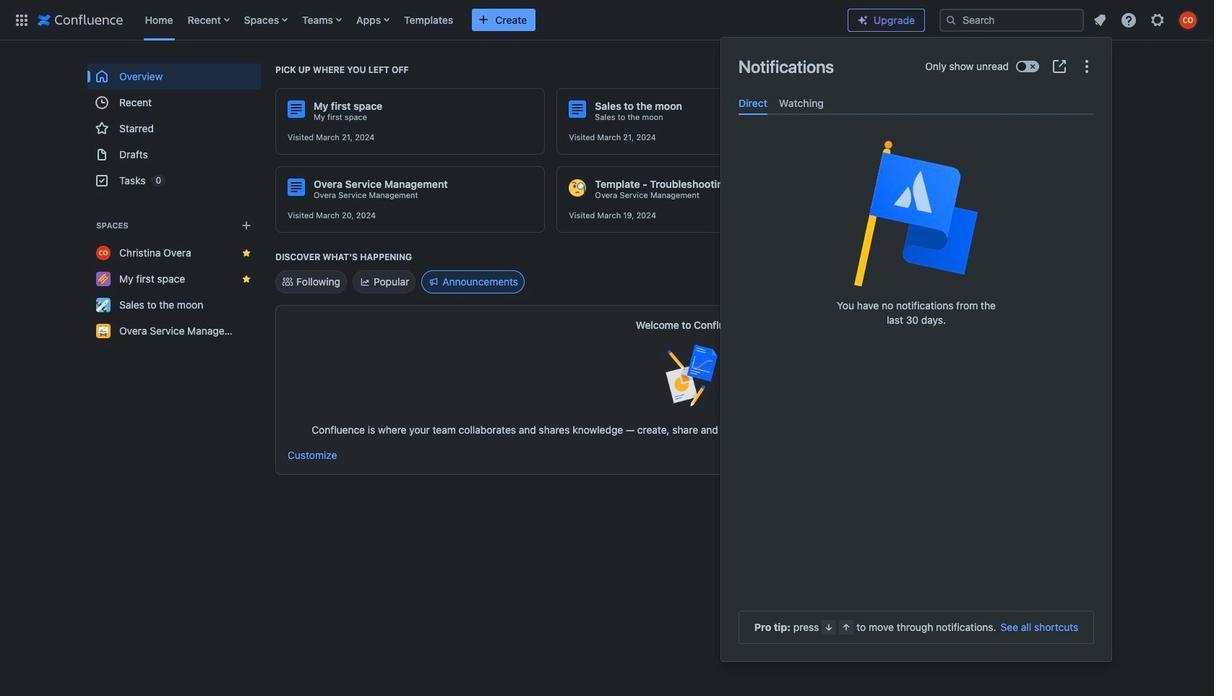 Task type: locate. For each thing, give the bounding box(es) containing it.
unstar this space image
[[241, 247, 252, 259]]

tab panel
[[733, 115, 1100, 127]]

list for premium 'icon' at the top right
[[1087, 7, 1206, 33]]

list
[[138, 0, 836, 40], [1087, 7, 1206, 33]]

help icon image
[[1121, 11, 1138, 29]]

tab list
[[733, 91, 1100, 115]]

banner
[[0, 0, 1215, 43]]

0 horizontal spatial list
[[138, 0, 836, 40]]

:face_with_monocle: image
[[569, 179, 587, 197], [569, 179, 587, 197]]

dialog
[[721, 38, 1112, 661]]

None search field
[[940, 8, 1084, 31]]

group
[[87, 64, 261, 194]]

:notebook: image
[[851, 179, 868, 197]]

1 horizontal spatial list
[[1087, 7, 1206, 33]]

confluence image
[[38, 11, 123, 29], [38, 11, 123, 29]]

premium image
[[857, 14, 869, 26]]

appswitcher icon image
[[13, 11, 30, 29]]

create a space image
[[238, 217, 255, 234]]



Task type: vqa. For each thing, say whether or not it's contained in the screenshot.
Cards ICON at the top
no



Task type: describe. For each thing, give the bounding box(es) containing it.
search image
[[946, 14, 957, 26]]

list for "appswitcher icon"
[[138, 0, 836, 40]]

unstar this space image
[[241, 273, 252, 285]]

open notifications in a new tab image
[[1051, 58, 1069, 75]]

notification icon image
[[1092, 11, 1109, 29]]

:notebook: image
[[851, 179, 868, 197]]

arrow down image
[[824, 622, 835, 633]]

Search field
[[940, 8, 1084, 31]]

arrow up image
[[841, 622, 853, 633]]

global element
[[9, 0, 836, 40]]

more image
[[1079, 58, 1096, 75]]

settings icon image
[[1149, 11, 1167, 29]]



